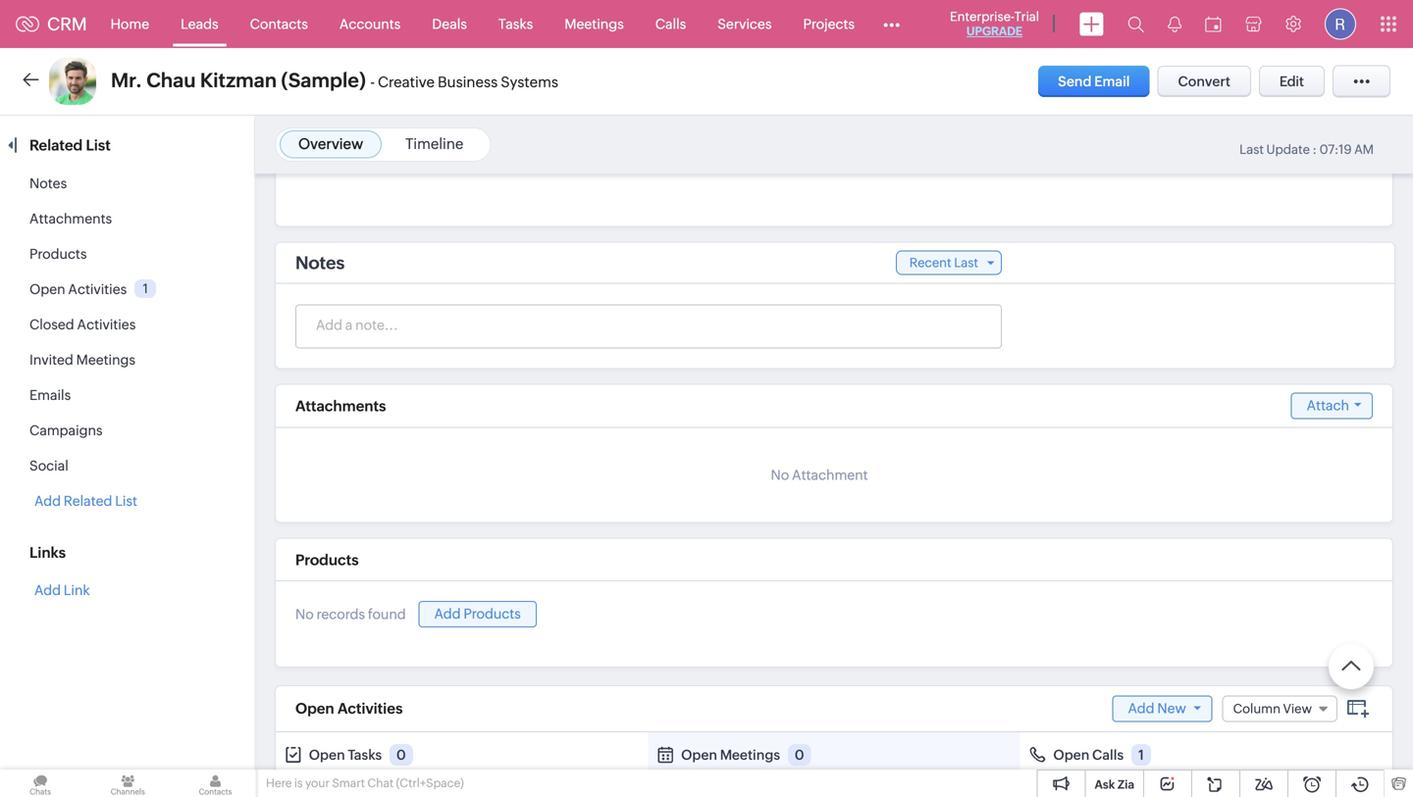Task type: describe. For each thing, give the bounding box(es) containing it.
1 vertical spatial notes
[[295, 253, 345, 273]]

profile image
[[1325, 8, 1356, 40]]

meetings for invited meetings
[[76, 352, 135, 368]]

attachment
[[792, 468, 868, 483]]

channels image
[[88, 770, 168, 798]]

services link
[[702, 0, 787, 48]]

social link
[[29, 458, 68, 474]]

chats image
[[0, 770, 81, 798]]

attach link
[[1291, 393, 1373, 420]]

0 horizontal spatial attachments
[[29, 211, 112, 227]]

attachments link
[[29, 211, 112, 227]]

products link
[[29, 246, 87, 262]]

0 horizontal spatial products
[[29, 246, 87, 262]]

mr.
[[111, 69, 142, 92]]

overview
[[298, 135, 363, 153]]

projects link
[[787, 0, 871, 48]]

2 horizontal spatial products
[[464, 606, 521, 622]]

1 horizontal spatial meetings
[[565, 16, 624, 32]]

view
[[1283, 702, 1312, 717]]

add new
[[1128, 701, 1186, 717]]

07:19
[[1320, 142, 1352, 157]]

create menu element
[[1068, 0, 1116, 48]]

enterprise-trial upgrade
[[950, 9, 1039, 38]]

search element
[[1116, 0, 1156, 48]]

Other Modules field
[[871, 8, 913, 40]]

projects
[[803, 16, 855, 32]]

search image
[[1128, 16, 1144, 32]]

1 vertical spatial products
[[295, 552, 359, 569]]

:
[[1313, 142, 1317, 157]]

-
[[370, 74, 375, 91]]

Column View field
[[1222, 696, 1338, 723]]

0 vertical spatial open activities
[[29, 282, 127, 297]]

services
[[718, 16, 772, 32]]

0 vertical spatial calls
[[655, 16, 686, 32]]

deals
[[432, 16, 467, 32]]

emails link
[[29, 388, 71, 403]]

crm link
[[16, 14, 87, 34]]

notes link
[[29, 176, 67, 191]]

open activities link
[[29, 282, 127, 297]]

0 vertical spatial tasks
[[498, 16, 533, 32]]

leads
[[181, 16, 218, 32]]

0 for tasks
[[396, 748, 406, 763]]

0 vertical spatial related
[[29, 137, 83, 154]]

add for add related list
[[34, 494, 61, 509]]

column view
[[1233, 702, 1312, 717]]

calendar image
[[1205, 16, 1222, 32]]

business
[[438, 74, 498, 91]]

0 horizontal spatial list
[[86, 137, 111, 154]]

here
[[266, 777, 292, 790]]

last update : 07:19 am
[[1240, 142, 1374, 157]]

ask zia
[[1095, 779, 1134, 792]]

systems
[[501, 74, 558, 91]]

edit
[[1280, 74, 1304, 89]]

signals image
[[1168, 16, 1182, 32]]

attach
[[1307, 398, 1349, 414]]

calls link
[[640, 0, 702, 48]]

home
[[110, 16, 149, 32]]

1 horizontal spatial list
[[115, 494, 137, 509]]

timeline
[[405, 135, 464, 153]]

links
[[29, 545, 66, 562]]

logo image
[[16, 16, 39, 32]]

open tasks
[[309, 748, 382, 763]]

accounts link
[[324, 0, 416, 48]]

send
[[1058, 74, 1092, 89]]

found
[[368, 607, 406, 623]]

0 horizontal spatial tasks
[[348, 748, 382, 763]]

add products link
[[419, 601, 537, 628]]

activities for closed activities link
[[77, 317, 136, 333]]

leads link
[[165, 0, 234, 48]]

add link
[[34, 583, 90, 599]]

Add a note... field
[[296, 316, 1000, 335]]

0 vertical spatial 1
[[143, 281, 148, 296]]

meetings link
[[549, 0, 640, 48]]

update
[[1266, 142, 1310, 157]]

1 horizontal spatial 1
[[1138, 748, 1144, 763]]

(ctrl+space)
[[396, 777, 464, 790]]

home link
[[95, 0, 165, 48]]

0 for meetings
[[795, 748, 804, 763]]

create menu image
[[1080, 12, 1104, 36]]

contacts
[[250, 16, 308, 32]]

related list
[[29, 137, 114, 154]]

1 vertical spatial calls
[[1092, 748, 1124, 763]]

edit button
[[1259, 66, 1325, 97]]

crm
[[47, 14, 87, 34]]

no records found
[[295, 607, 406, 623]]

new
[[1157, 701, 1186, 717]]

1 horizontal spatial attachments
[[295, 398, 386, 415]]

records
[[317, 607, 365, 623]]

trial
[[1014, 9, 1039, 24]]

no for no attachment
[[771, 468, 789, 483]]

enterprise-
[[950, 9, 1014, 24]]



Task type: vqa. For each thing, say whether or not it's contained in the screenshot.
calendar icon on the top
yes



Task type: locate. For each thing, give the bounding box(es) containing it.
last left update
[[1240, 142, 1264, 157]]

activities for open activities "link"
[[68, 282, 127, 297]]

add
[[34, 494, 61, 509], [34, 583, 61, 599], [434, 606, 461, 622], [1128, 701, 1155, 717]]

activities up open tasks
[[338, 701, 403, 718]]

upgrade
[[967, 25, 1023, 38]]

(sample)
[[281, 69, 366, 92]]

add down social link
[[34, 494, 61, 509]]

convert button
[[1158, 66, 1251, 97]]

here is your smart chat (ctrl+space)
[[266, 777, 464, 790]]

add related list
[[34, 494, 137, 509]]

1 vertical spatial no
[[295, 607, 314, 623]]

recent
[[910, 256, 952, 270]]

add left link
[[34, 583, 61, 599]]

link
[[64, 583, 90, 599]]

add for add new
[[1128, 701, 1155, 717]]

open activities up open tasks
[[295, 701, 403, 718]]

calls up ask
[[1092, 748, 1124, 763]]

1 right open activities "link"
[[143, 281, 148, 296]]

1 vertical spatial meetings
[[76, 352, 135, 368]]

no for no records found
[[295, 607, 314, 623]]

last right recent
[[954, 256, 978, 270]]

1 horizontal spatial calls
[[1092, 748, 1124, 763]]

1 down add new
[[1138, 748, 1144, 763]]

closed activities link
[[29, 317, 136, 333]]

calls left services at top right
[[655, 16, 686, 32]]

list
[[86, 137, 111, 154], [115, 494, 137, 509]]

convert
[[1178, 74, 1231, 89]]

campaigns
[[29, 423, 103, 439]]

1 vertical spatial list
[[115, 494, 137, 509]]

2 vertical spatial activities
[[338, 701, 403, 718]]

2 0 from the left
[[795, 748, 804, 763]]

timeline link
[[405, 135, 464, 153]]

zia
[[1118, 779, 1134, 792]]

1 horizontal spatial tasks
[[498, 16, 533, 32]]

chau
[[146, 69, 196, 92]]

1 vertical spatial 1
[[1138, 748, 1144, 763]]

ask
[[1095, 779, 1115, 792]]

kitzman
[[200, 69, 277, 92]]

send email
[[1058, 74, 1130, 89]]

open meetings
[[681, 748, 780, 763]]

add products
[[434, 606, 521, 622]]

notes
[[29, 176, 67, 191], [295, 253, 345, 273]]

1 vertical spatial activities
[[77, 317, 136, 333]]

1 0 from the left
[[396, 748, 406, 763]]

no
[[771, 468, 789, 483], [295, 607, 314, 623]]

profile element
[[1313, 0, 1368, 48]]

0 right open meetings
[[795, 748, 804, 763]]

2 horizontal spatial meetings
[[720, 748, 780, 763]]

activities up closed activities link
[[68, 282, 127, 297]]

related up notes link at left
[[29, 137, 83, 154]]

0
[[396, 748, 406, 763], [795, 748, 804, 763]]

signals element
[[1156, 0, 1193, 48]]

0 up (ctrl+space)
[[396, 748, 406, 763]]

add left new
[[1128, 701, 1155, 717]]

0 vertical spatial attachments
[[29, 211, 112, 227]]

1 horizontal spatial open activities
[[295, 701, 403, 718]]

1
[[143, 281, 148, 296], [1138, 748, 1144, 763]]

contacts image
[[175, 770, 256, 798]]

meetings for open meetings
[[720, 748, 780, 763]]

0 horizontal spatial no
[[295, 607, 314, 623]]

open calls
[[1053, 748, 1124, 763]]

mr. chau kitzman (sample) - creative business systems
[[111, 69, 558, 92]]

email
[[1094, 74, 1130, 89]]

0 vertical spatial list
[[86, 137, 111, 154]]

chat
[[367, 777, 394, 790]]

1 vertical spatial tasks
[[348, 748, 382, 763]]

no left records
[[295, 607, 314, 623]]

0 horizontal spatial meetings
[[76, 352, 135, 368]]

is
[[294, 777, 303, 790]]

social
[[29, 458, 68, 474]]

products
[[29, 246, 87, 262], [295, 552, 359, 569], [464, 606, 521, 622]]

0 vertical spatial activities
[[68, 282, 127, 297]]

tasks up systems
[[498, 16, 533, 32]]

1 horizontal spatial no
[[771, 468, 789, 483]]

2 vertical spatial products
[[464, 606, 521, 622]]

1 horizontal spatial products
[[295, 552, 359, 569]]

1 horizontal spatial last
[[1240, 142, 1264, 157]]

tasks link
[[483, 0, 549, 48]]

add for add link
[[34, 583, 61, 599]]

related
[[29, 137, 83, 154], [64, 494, 112, 509]]

invited meetings link
[[29, 352, 135, 368]]

add right found
[[434, 606, 461, 622]]

0 vertical spatial last
[[1240, 142, 1264, 157]]

smart
[[332, 777, 365, 790]]

2 vertical spatial meetings
[[720, 748, 780, 763]]

open activities up 'closed activities' in the left of the page
[[29, 282, 127, 297]]

0 horizontal spatial 1
[[143, 281, 148, 296]]

1 vertical spatial open activities
[[295, 701, 403, 718]]

related down social
[[64, 494, 112, 509]]

invited meetings
[[29, 352, 135, 368]]

1 vertical spatial related
[[64, 494, 112, 509]]

0 horizontal spatial open activities
[[29, 282, 127, 297]]

0 horizontal spatial 0
[[396, 748, 406, 763]]

0 horizontal spatial last
[[954, 256, 978, 270]]

1 horizontal spatial notes
[[295, 253, 345, 273]]

meetings
[[565, 16, 624, 32], [76, 352, 135, 368], [720, 748, 780, 763]]

0 vertical spatial products
[[29, 246, 87, 262]]

closed activities
[[29, 317, 136, 333]]

your
[[305, 777, 330, 790]]

activities up "invited meetings" link
[[77, 317, 136, 333]]

emails
[[29, 388, 71, 403]]

open
[[29, 282, 65, 297], [295, 701, 334, 718], [309, 748, 345, 763], [681, 748, 717, 763], [1053, 748, 1090, 763]]

send email button
[[1038, 66, 1150, 97]]

accounts
[[339, 16, 401, 32]]

0 vertical spatial no
[[771, 468, 789, 483]]

column
[[1233, 702, 1281, 717]]

0 vertical spatial notes
[[29, 176, 67, 191]]

no left attachment
[[771, 468, 789, 483]]

creative
[[378, 74, 435, 91]]

invited
[[29, 352, 73, 368]]

contacts link
[[234, 0, 324, 48]]

campaigns link
[[29, 423, 103, 439]]

1 horizontal spatial 0
[[795, 748, 804, 763]]

1 vertical spatial last
[[954, 256, 978, 270]]

deals link
[[416, 0, 483, 48]]

closed
[[29, 317, 74, 333]]

recent last
[[910, 256, 978, 270]]

tasks up the here is your smart chat (ctrl+space)
[[348, 748, 382, 763]]

overview link
[[298, 135, 363, 153]]

0 horizontal spatial notes
[[29, 176, 67, 191]]

am
[[1354, 142, 1374, 157]]

open activities
[[29, 282, 127, 297], [295, 701, 403, 718]]

activities
[[68, 282, 127, 297], [77, 317, 136, 333], [338, 701, 403, 718]]

tasks
[[498, 16, 533, 32], [348, 748, 382, 763]]

no attachment
[[771, 468, 868, 483]]

1 vertical spatial attachments
[[295, 398, 386, 415]]

0 vertical spatial meetings
[[565, 16, 624, 32]]

0 horizontal spatial calls
[[655, 16, 686, 32]]

add for add products
[[434, 606, 461, 622]]



